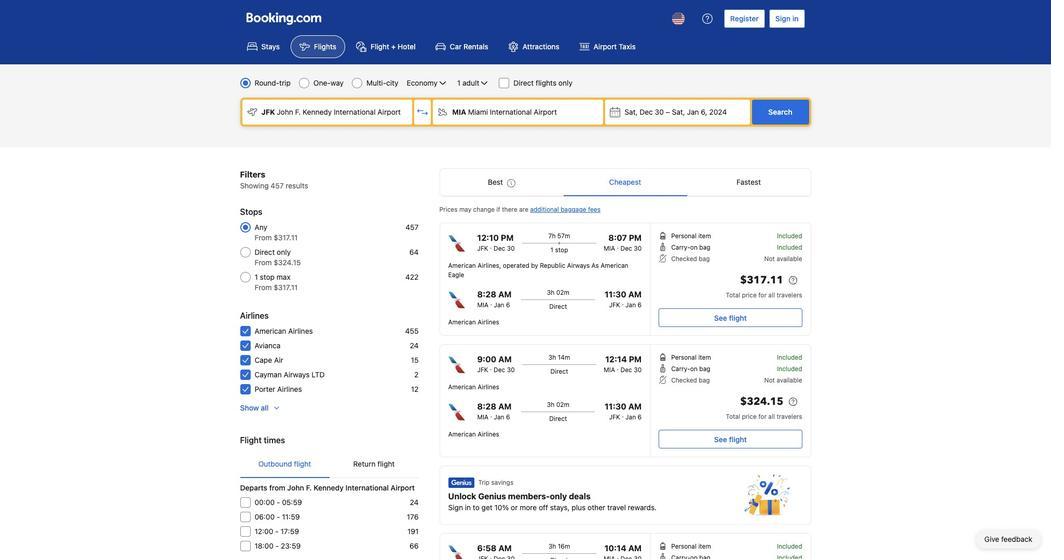 Task type: describe. For each thing, give the bounding box(es) containing it.
6:58
[[477, 544, 497, 553]]

$317.11 inside $317.11 region
[[740, 273, 784, 287]]

fees
[[588, 206, 601, 213]]

sign in
[[776, 14, 799, 23]]

personal for $324.15
[[671, 354, 697, 361]]

stays link
[[238, 35, 289, 58]]

. inside 9:00 am jfk . dec 30
[[490, 364, 492, 372]]

price for $324.15
[[742, 413, 757, 421]]

24 for 15
[[410, 341, 419, 350]]

1 for 1 adult
[[457, 78, 461, 87]]

direct flights only
[[514, 78, 573, 87]]

17:59
[[281, 527, 299, 536]]

00:00 - 05:59
[[255, 498, 302, 507]]

sign in link
[[769, 9, 805, 28]]

register link
[[724, 9, 765, 28]]

filters
[[240, 170, 265, 179]]

8:28 for $324.15
[[477, 402, 496, 411]]

international down return
[[346, 483, 389, 492]]

flights link
[[291, 35, 345, 58]]

1 stop max from $317.11
[[255, 273, 298, 292]]

airlines up cayman airways ltd
[[288, 327, 313, 335]]

feedback
[[1002, 535, 1033, 544]]

item for $324.15
[[699, 354, 711, 361]]

1 stop
[[551, 246, 568, 254]]

flights
[[536, 78, 557, 87]]

item for $317.11
[[699, 232, 711, 240]]

176
[[407, 512, 419, 521]]

11:59
[[282, 512, 300, 521]]

. inside 8:07 pm mia . dec 30
[[617, 242, 619, 250]]

2 sat, from the left
[[672, 107, 685, 116]]

stop for 1 stop max from $317.11
[[260, 273, 275, 281]]

trip savings
[[478, 479, 514, 486]]

24 for 176
[[410, 498, 419, 507]]

12:10
[[477, 233, 499, 242]]

from
[[269, 483, 285, 492]]

register
[[730, 14, 759, 23]]

–
[[666, 107, 670, 116]]

airlines up 9:00
[[478, 318, 499, 326]]

personal item for $317.11
[[671, 232, 711, 240]]

9:00
[[477, 355, 497, 364]]

sign inside the unlock genius members-only deals sign in to get 10% or more off stays, plus other travel rewards.
[[448, 503, 463, 512]]

operated
[[503, 262, 529, 269]]

see for $324.15
[[714, 435, 727, 444]]

off
[[539, 503, 548, 512]]

prices
[[440, 206, 458, 213]]

american airlines up avianca
[[255, 327, 313, 335]]

457 inside filters showing 457 results
[[271, 181, 284, 190]]

price for $317.11
[[742, 291, 757, 299]]

unlock genius members-only deals sign in to get 10% or more off stays, plus other travel rewards.
[[448, 492, 657, 512]]

way
[[331, 78, 344, 87]]

tab list for prices may change if there are
[[440, 169, 811, 197]]

1 vertical spatial airways
[[284, 370, 310, 379]]

taxis
[[619, 42, 636, 51]]

from inside any from $317.11
[[255, 233, 272, 242]]

from inside '1 stop max from $317.11'
[[255, 283, 272, 292]]

dec for 12:10 pm
[[494, 245, 505, 252]]

flight right return
[[378, 459, 395, 468]]

cape
[[255, 356, 272, 364]]

airlines up avianca
[[240, 311, 269, 320]]

stop for 1 stop
[[555, 246, 568, 254]]

get
[[482, 503, 493, 512]]

porter
[[255, 385, 275, 394]]

round-
[[255, 78, 279, 87]]

air
[[274, 356, 283, 364]]

+
[[391, 42, 396, 51]]

3 personal from the top
[[671, 543, 697, 550]]

0 vertical spatial john
[[277, 107, 293, 116]]

all inside 'button'
[[261, 403, 269, 412]]

give
[[985, 535, 1000, 544]]

30 inside "dropdown button"
[[655, 107, 664, 116]]

jan inside "dropdown button"
[[687, 107, 699, 116]]

8:07 pm mia . dec 30
[[604, 233, 642, 252]]

one-way
[[314, 78, 344, 87]]

30 for 12:10 pm
[[507, 245, 515, 252]]

members-
[[508, 492, 550, 501]]

baggage
[[561, 206, 586, 213]]

flight right outbound
[[294, 459, 311, 468]]

any from $317.11
[[255, 223, 298, 242]]

checked bag for $317.11
[[671, 255, 710, 263]]

0 vertical spatial kennedy
[[303, 107, 332, 116]]

30 for 8:07 pm
[[634, 245, 642, 252]]

checked for $317.11
[[671, 255, 697, 263]]

carry-on bag for $324.15
[[671, 365, 711, 373]]

3h 02m for $317.11
[[547, 289, 570, 296]]

dec for 9:00 am
[[494, 366, 505, 374]]

12:14 pm mia . dec 30
[[604, 355, 642, 374]]

11:30 am jfk . jan 6 for $324.15
[[605, 402, 642, 421]]

airport down city
[[378, 107, 401, 116]]

dec for 12:14 pm
[[621, 366, 632, 374]]

3h 16m
[[549, 543, 570, 550]]

12:00
[[255, 527, 273, 536]]

02m for $317.11
[[556, 289, 570, 296]]

flight + hotel link
[[347, 35, 424, 58]]

- for 00:00
[[277, 498, 280, 507]]

1 adult button
[[456, 77, 491, 89]]

american airlines, operated by republic airways as american eagle
[[448, 262, 628, 279]]

airlines,
[[478, 262, 501, 269]]

stops
[[240, 207, 263, 217]]

cayman airways ltd
[[255, 370, 325, 379]]

car rentals
[[450, 42, 488, 51]]

3h left 16m
[[549, 543, 556, 550]]

american airlines up 9:00
[[448, 318, 499, 326]]

2024
[[709, 107, 727, 116]]

travelers for $324.15
[[777, 413, 802, 421]]

flight for flight times
[[240, 436, 262, 445]]

any
[[255, 223, 267, 232]]

06:00
[[255, 512, 275, 521]]

outbound
[[258, 459, 292, 468]]

mia inside 12:14 pm mia . dec 30
[[604, 366, 615, 374]]

$324.15 region
[[659, 394, 802, 412]]

06:00 - 11:59
[[255, 512, 300, 521]]

see flight button for $317.11
[[659, 308, 802, 327]]

7h 57m
[[549, 232, 570, 240]]

10:14 am
[[605, 544, 642, 553]]

eagle
[[448, 271, 464, 279]]

available for $324.15
[[777, 376, 802, 384]]

16m
[[558, 543, 570, 550]]

airlines down cayman airways ltd
[[277, 385, 302, 394]]

30 for 12:14 pm
[[634, 366, 642, 374]]

carry- for $324.15
[[671, 365, 690, 373]]

1 vertical spatial john
[[287, 483, 304, 492]]

one-
[[314, 78, 331, 87]]

3 included from the top
[[777, 354, 802, 361]]

see flight button for $324.15
[[659, 430, 802, 449]]

round-trip
[[255, 78, 291, 87]]

7h
[[549, 232, 556, 240]]

sat, dec 30 – sat, jan 6, 2024
[[625, 107, 727, 116]]

3h 14m
[[549, 354, 570, 361]]

total price for all travelers for $324.15
[[726, 413, 802, 421]]

attractions
[[523, 42, 560, 51]]

pm inside 12:10 pm jfk . dec 30
[[501, 233, 514, 242]]

there
[[502, 206, 518, 213]]

in inside the unlock genius members-only deals sign in to get 10% or more off stays, plus other travel rewards.
[[465, 503, 471, 512]]

cheapest
[[609, 178, 641, 186]]

attractions link
[[499, 35, 568, 58]]

hotel
[[398, 42, 416, 51]]

flight down $324.15 region
[[729, 435, 747, 444]]

18:00
[[255, 542, 274, 550]]

0 horizontal spatial f.
[[295, 107, 301, 116]]

191
[[408, 527, 419, 536]]

return flight button
[[329, 451, 419, 478]]

12:00 - 17:59
[[255, 527, 299, 536]]

am inside 9:00 am jfk . dec 30
[[499, 355, 512, 364]]

return
[[353, 459, 376, 468]]

3h down '3h 14m' on the bottom of the page
[[547, 401, 555, 409]]

12:10 pm jfk . dec 30
[[477, 233, 515, 252]]

3h 02m for $324.15
[[547, 401, 570, 409]]

5 included from the top
[[777, 543, 802, 550]]

checked for $324.15
[[671, 376, 697, 384]]

airport left taxis
[[594, 42, 617, 51]]

carry-on bag for $317.11
[[671, 244, 711, 251]]

by
[[531, 262, 538, 269]]

dec inside "dropdown button"
[[640, 107, 653, 116]]

flights
[[314, 42, 336, 51]]

ltd
[[312, 370, 325, 379]]

travel
[[607, 503, 626, 512]]

11:30 for $317.11
[[605, 290, 627, 299]]

international right 'miami'
[[490, 107, 532, 116]]

departs from john f. kennedy international airport
[[240, 483, 415, 492]]

american airlines up trip
[[448, 430, 499, 438]]

airways inside american airlines, operated by republic airways as american eagle
[[567, 262, 590, 269]]

if
[[497, 206, 500, 213]]

3h down american airlines, operated by republic airways as american eagle
[[547, 289, 555, 296]]

not for $324.15
[[765, 376, 775, 384]]

sign inside 'link'
[[776, 14, 791, 23]]

airport down the flights
[[534, 107, 557, 116]]

show all button
[[236, 399, 285, 417]]

airlines down 9:00 am jfk . dec 30
[[478, 383, 499, 391]]



Task type: locate. For each thing, give the bounding box(es) containing it.
2 not from the top
[[765, 376, 775, 384]]

departs
[[240, 483, 267, 492]]

2 horizontal spatial 1
[[551, 246, 554, 254]]

8:28 am mia . jan 6
[[477, 290, 512, 309], [477, 402, 512, 421]]

1 horizontal spatial stop
[[555, 246, 568, 254]]

carry- for $317.11
[[671, 244, 690, 251]]

2 checked from the top
[[671, 376, 697, 384]]

8:07
[[609, 233, 627, 242]]

dec for 8:07 pm
[[621, 245, 632, 252]]

savings
[[491, 479, 514, 486]]

all for $317.11
[[769, 291, 775, 299]]

- right "18:00"
[[276, 542, 279, 550]]

- left 17:59 on the left of the page
[[275, 527, 279, 536]]

show
[[240, 403, 259, 412]]

for for $324.15
[[759, 413, 767, 421]]

0 horizontal spatial tab list
[[240, 451, 419, 479]]

jfk inside 9:00 am jfk . dec 30
[[477, 366, 488, 374]]

airlines up trip
[[478, 430, 499, 438]]

2 personal from the top
[[671, 354, 697, 361]]

24 up 176
[[410, 498, 419, 507]]

2 personal item from the top
[[671, 354, 711, 361]]

1 see from the top
[[714, 313, 727, 322]]

airways left the ltd
[[284, 370, 310, 379]]

flight left +
[[371, 42, 389, 51]]

to
[[473, 503, 480, 512]]

see down $324.15 region
[[714, 435, 727, 444]]

0 vertical spatial 8:28 am mia . jan 6
[[477, 290, 512, 309]]

1 vertical spatial item
[[699, 354, 711, 361]]

1 horizontal spatial 1
[[457, 78, 461, 87]]

airport taxis
[[594, 42, 636, 51]]

1 horizontal spatial f.
[[306, 483, 312, 492]]

2 vertical spatial item
[[699, 543, 711, 550]]

-
[[277, 498, 280, 507], [277, 512, 280, 521], [275, 527, 279, 536], [276, 542, 279, 550]]

0 horizontal spatial sat,
[[625, 107, 638, 116]]

more
[[520, 503, 537, 512]]

2 vertical spatial personal
[[671, 543, 697, 550]]

best button
[[440, 169, 564, 196]]

$317.11
[[274, 233, 298, 242], [740, 273, 784, 287], [274, 283, 298, 292]]

1 vertical spatial 457
[[406, 223, 419, 232]]

kennedy
[[303, 107, 332, 116], [314, 483, 344, 492]]

1 vertical spatial see flight
[[714, 435, 747, 444]]

0 horizontal spatial flight
[[240, 436, 262, 445]]

1 vertical spatial personal
[[671, 354, 697, 361]]

2 02m from the top
[[556, 401, 570, 409]]

1 vertical spatial checked
[[671, 376, 697, 384]]

0 horizontal spatial sign
[[448, 503, 463, 512]]

1 vertical spatial tab list
[[240, 451, 419, 479]]

2 24 from the top
[[410, 498, 419, 507]]

8:28 am mia . jan 6 for $317.11
[[477, 290, 512, 309]]

1 horizontal spatial $324.15
[[740, 395, 784, 409]]

from up '1 stop max from $317.11'
[[255, 258, 272, 267]]

checked up $324.15 region
[[671, 376, 697, 384]]

2 carry- from the top
[[671, 365, 690, 373]]

search
[[769, 107, 793, 116]]

american
[[448, 262, 476, 269], [601, 262, 628, 269], [448, 318, 476, 326], [255, 327, 286, 335], [448, 383, 476, 391], [448, 430, 476, 438]]

see flight down $324.15 region
[[714, 435, 747, 444]]

0 vertical spatial sign
[[776, 14, 791, 23]]

only down any from $317.11
[[277, 248, 291, 256]]

0 vertical spatial not available
[[765, 255, 802, 263]]

2 on from the top
[[690, 365, 698, 373]]

pm right 12:14
[[629, 355, 642, 364]]

1 vertical spatial $324.15
[[740, 395, 784, 409]]

- for 12:00
[[275, 527, 279, 536]]

1 inside dropdown button
[[457, 78, 461, 87]]

0 vertical spatial total price for all travelers
[[726, 291, 802, 299]]

1 vertical spatial carry-on bag
[[671, 365, 711, 373]]

sat, right –
[[672, 107, 685, 116]]

price down $324.15 region
[[742, 413, 757, 421]]

11:30 for $324.15
[[605, 402, 627, 411]]

1 from from the top
[[255, 233, 272, 242]]

1 11:30 from the top
[[605, 290, 627, 299]]

dec down 8:07
[[621, 245, 632, 252]]

booking.com logo image
[[246, 12, 321, 25], [246, 12, 321, 25]]

pm right 8:07
[[629, 233, 642, 242]]

pm
[[501, 233, 514, 242], [629, 233, 642, 242], [629, 355, 642, 364]]

10%
[[495, 503, 509, 512]]

only inside direct only from $324.15
[[277, 248, 291, 256]]

- right 00:00
[[277, 498, 280, 507]]

for
[[759, 291, 767, 299], [759, 413, 767, 421]]

3 from from the top
[[255, 283, 272, 292]]

1 on from the top
[[690, 244, 698, 251]]

0 horizontal spatial airways
[[284, 370, 310, 379]]

0 vertical spatial 24
[[410, 341, 419, 350]]

from down direct only from $324.15
[[255, 283, 272, 292]]

dec inside 8:07 pm mia . dec 30
[[621, 245, 632, 252]]

sign right register
[[776, 14, 791, 23]]

give feedback
[[985, 535, 1033, 544]]

- left "11:59"
[[277, 512, 280, 521]]

checked bag for $324.15
[[671, 376, 710, 384]]

international down way at left
[[334, 107, 376, 116]]

422
[[406, 273, 419, 281]]

0 horizontal spatial $324.15
[[274, 258, 301, 267]]

0 horizontal spatial 457
[[271, 181, 284, 190]]

2 11:30 am jfk . jan 6 from the top
[[605, 402, 642, 421]]

2 see from the top
[[714, 435, 727, 444]]

$317.11 region
[[659, 272, 802, 291]]

f.
[[295, 107, 301, 116], [306, 483, 312, 492]]

30 for 9:00 am
[[507, 366, 515, 374]]

kennedy down "one-"
[[303, 107, 332, 116]]

1 vertical spatial 1
[[551, 246, 554, 254]]

all right show
[[261, 403, 269, 412]]

personal item for $324.15
[[671, 354, 711, 361]]

not up $324.15 region
[[765, 376, 775, 384]]

1 left max on the left of page
[[255, 273, 258, 281]]

3h 02m down '3h 14m' on the bottom of the page
[[547, 401, 570, 409]]

1 vertical spatial on
[[690, 365, 698, 373]]

0 vertical spatial total
[[726, 291, 740, 299]]

1 see flight button from the top
[[659, 308, 802, 327]]

on for $324.15
[[690, 365, 698, 373]]

3h 02m down republic
[[547, 289, 570, 296]]

1 see flight from the top
[[714, 313, 747, 322]]

1 24 from the top
[[410, 341, 419, 350]]

4 included from the top
[[777, 365, 802, 373]]

3h left 14m
[[549, 354, 556, 361]]

0 vertical spatial tab list
[[440, 169, 811, 197]]

2 3h 02m from the top
[[547, 401, 570, 409]]

0 vertical spatial travelers
[[777, 291, 802, 299]]

1 horizontal spatial tab list
[[440, 169, 811, 197]]

1 horizontal spatial sat,
[[672, 107, 685, 116]]

1 vertical spatial all
[[261, 403, 269, 412]]

airlines
[[240, 311, 269, 320], [478, 318, 499, 326], [288, 327, 313, 335], [478, 383, 499, 391], [277, 385, 302, 394], [478, 430, 499, 438]]

1 not available from the top
[[765, 255, 802, 263]]

stop inside '1 stop max from $317.11'
[[260, 273, 275, 281]]

genius image
[[744, 475, 790, 516], [448, 478, 474, 488], [448, 478, 474, 488]]

pm inside 12:14 pm mia . dec 30
[[629, 355, 642, 364]]

. inside 12:14 pm mia . dec 30
[[617, 364, 619, 372]]

not available for $317.11
[[765, 255, 802, 263]]

24
[[410, 341, 419, 350], [410, 498, 419, 507]]

price down $317.11 region
[[742, 291, 757, 299]]

fastest
[[737, 178, 761, 186]]

0 vertical spatial from
[[255, 233, 272, 242]]

all down $324.15 region
[[769, 413, 775, 421]]

0 vertical spatial all
[[769, 291, 775, 299]]

8:28 down airlines,
[[477, 290, 496, 299]]

pm for $317.11
[[629, 233, 642, 242]]

mia inside 8:07 pm mia . dec 30
[[604, 245, 615, 252]]

may
[[459, 206, 472, 213]]

see flight button down $324.15 region
[[659, 430, 802, 449]]

1 for from the top
[[759, 291, 767, 299]]

travelers
[[777, 291, 802, 299], [777, 413, 802, 421]]

not up $317.11 region
[[765, 255, 775, 263]]

tab list up fees
[[440, 169, 811, 197]]

dec inside 12:14 pm mia . dec 30
[[621, 366, 632, 374]]

$317.11 inside '1 stop max from $317.11'
[[274, 283, 298, 292]]

1 horizontal spatial airways
[[567, 262, 590, 269]]

not available for $324.15
[[765, 376, 802, 384]]

0 horizontal spatial in
[[465, 503, 471, 512]]

1 vertical spatial 8:28
[[477, 402, 496, 411]]

1 vertical spatial see
[[714, 435, 727, 444]]

0 vertical spatial f.
[[295, 107, 301, 116]]

on for $317.11
[[690, 244, 698, 251]]

- for 06:00
[[277, 512, 280, 521]]

2 travelers from the top
[[777, 413, 802, 421]]

8:28
[[477, 290, 496, 299], [477, 402, 496, 411]]

2 available from the top
[[777, 376, 802, 384]]

0 vertical spatial 02m
[[556, 289, 570, 296]]

30 inside 8:07 pm mia . dec 30
[[634, 245, 642, 252]]

dec inside 12:10 pm jfk . dec 30
[[494, 245, 505, 252]]

2 8:28 from the top
[[477, 402, 496, 411]]

dec inside 9:00 am jfk . dec 30
[[494, 366, 505, 374]]

john up 05:59
[[287, 483, 304, 492]]

1 vertical spatial in
[[465, 503, 471, 512]]

item
[[699, 232, 711, 240], [699, 354, 711, 361], [699, 543, 711, 550]]

1 vertical spatial f.
[[306, 483, 312, 492]]

0 vertical spatial not
[[765, 255, 775, 263]]

total for $324.15
[[726, 413, 740, 421]]

airport up 176
[[391, 483, 415, 492]]

airways left as
[[567, 262, 590, 269]]

total down $317.11 region
[[726, 291, 740, 299]]

checked bag
[[671, 255, 710, 263], [671, 376, 710, 384]]

1 checked bag from the top
[[671, 255, 710, 263]]

0 vertical spatial checked
[[671, 255, 697, 263]]

457 up 64
[[406, 223, 419, 232]]

8:28 for $317.11
[[477, 290, 496, 299]]

total for $317.11
[[726, 291, 740, 299]]

stop left max on the left of page
[[260, 273, 275, 281]]

457 left results
[[271, 181, 284, 190]]

tab list containing outbound flight
[[240, 451, 419, 479]]

not for $317.11
[[765, 255, 775, 263]]

on
[[690, 244, 698, 251], [690, 365, 698, 373]]

or
[[511, 503, 518, 512]]

sat, dec 30 – sat, jan 6, 2024 button
[[605, 100, 750, 125]]

0 vertical spatial on
[[690, 244, 698, 251]]

11:30 am jfk . jan 6 for $317.11
[[605, 290, 642, 309]]

0 vertical spatial carry-
[[671, 244, 690, 251]]

see flight for $324.15
[[714, 435, 747, 444]]

1 carry- from the top
[[671, 244, 690, 251]]

john down trip
[[277, 107, 293, 116]]

pm for $324.15
[[629, 355, 642, 364]]

total price for all travelers down $324.15 region
[[726, 413, 802, 421]]

0 vertical spatial see flight
[[714, 313, 747, 322]]

3h 02m
[[547, 289, 570, 296], [547, 401, 570, 409]]

1 vertical spatial total
[[726, 413, 740, 421]]

2 8:28 am mia . jan 6 from the top
[[477, 402, 512, 421]]

2 vertical spatial personal item
[[671, 543, 711, 550]]

trip
[[478, 479, 490, 486]]

other
[[588, 503, 606, 512]]

2 item from the top
[[699, 354, 711, 361]]

3 personal item from the top
[[671, 543, 711, 550]]

checked bag up $324.15 region
[[671, 376, 710, 384]]

30 inside 12:14 pm mia . dec 30
[[634, 366, 642, 374]]

for down $317.11 region
[[759, 291, 767, 299]]

1 adult
[[457, 78, 479, 87]]

car
[[450, 42, 462, 51]]

6
[[506, 301, 510, 309], [638, 301, 642, 309], [506, 413, 510, 421], [638, 413, 642, 421]]

1 vertical spatial stop
[[260, 273, 275, 281]]

best
[[488, 178, 503, 186]]

all
[[769, 291, 775, 299], [261, 403, 269, 412], [769, 413, 775, 421]]

0 vertical spatial for
[[759, 291, 767, 299]]

jan
[[687, 107, 699, 116], [494, 301, 504, 309], [626, 301, 636, 309], [494, 413, 504, 421], [626, 413, 636, 421]]

jfk inside 12:10 pm jfk . dec 30
[[477, 245, 488, 252]]

1 checked from the top
[[671, 255, 697, 263]]

flight left times
[[240, 436, 262, 445]]

2 price from the top
[[742, 413, 757, 421]]

02m
[[556, 289, 570, 296], [556, 401, 570, 409]]

1 price from the top
[[742, 291, 757, 299]]

8:28 down 9:00 am jfk . dec 30
[[477, 402, 496, 411]]

give feedback button
[[976, 530, 1041, 549]]

flight + hotel
[[371, 42, 416, 51]]

1 down the 7h
[[551, 246, 554, 254]]

direct inside direct only from $324.15
[[255, 248, 275, 256]]

in right register
[[793, 14, 799, 23]]

0 vertical spatial personal
[[671, 232, 697, 240]]

in inside 'link'
[[793, 14, 799, 23]]

2 total price for all travelers from the top
[[726, 413, 802, 421]]

2 total from the top
[[726, 413, 740, 421]]

1 vertical spatial total price for all travelers
[[726, 413, 802, 421]]

1 vertical spatial sign
[[448, 503, 463, 512]]

flight for flight + hotel
[[371, 42, 389, 51]]

total price for all travelers down $317.11 region
[[726, 291, 802, 299]]

sign down unlock on the bottom left of page
[[448, 503, 463, 512]]

checked
[[671, 255, 697, 263], [671, 376, 697, 384]]

1 8:28 from the top
[[477, 290, 496, 299]]

all for $324.15
[[769, 413, 775, 421]]

dec down 9:00
[[494, 366, 505, 374]]

02m down republic
[[556, 289, 570, 296]]

24 up 15
[[410, 341, 419, 350]]

1 vertical spatial personal item
[[671, 354, 711, 361]]

available for $317.11
[[777, 255, 802, 263]]

deals
[[569, 492, 591, 501]]

2 from from the top
[[255, 258, 272, 267]]

times
[[264, 436, 285, 445]]

pm inside 8:07 pm mia . dec 30
[[629, 233, 642, 242]]

2 see flight button from the top
[[659, 430, 802, 449]]

plus
[[572, 503, 586, 512]]

from inside direct only from $324.15
[[255, 258, 272, 267]]

see flight for $317.11
[[714, 313, 747, 322]]

8:28 am mia . jan 6 down airlines,
[[477, 290, 512, 309]]

0 vertical spatial 1
[[457, 78, 461, 87]]

jfk john f. kennedy international airport
[[261, 107, 401, 116]]

are
[[519, 206, 529, 213]]

pm right 12:10 on the top left
[[501, 233, 514, 242]]

1 02m from the top
[[556, 289, 570, 296]]

2 11:30 from the top
[[605, 402, 627, 411]]

change
[[473, 206, 495, 213]]

02m for $324.15
[[556, 401, 570, 409]]

in left to
[[465, 503, 471, 512]]

0 vertical spatial item
[[699, 232, 711, 240]]

1 horizontal spatial flight
[[371, 42, 389, 51]]

1 for 1 stop
[[551, 246, 554, 254]]

0 vertical spatial 11:30 am jfk . jan 6
[[605, 290, 642, 309]]

1 vertical spatial see flight button
[[659, 430, 802, 449]]

stop down "57m"
[[555, 246, 568, 254]]

travelers for $317.11
[[777, 291, 802, 299]]

not available
[[765, 255, 802, 263], [765, 376, 802, 384]]

1 vertical spatial 8:28 am mia . jan 6
[[477, 402, 512, 421]]

personal for $317.11
[[671, 232, 697, 240]]

2 not available from the top
[[765, 376, 802, 384]]

for for $317.11
[[759, 291, 767, 299]]

1 total price for all travelers from the top
[[726, 291, 802, 299]]

30 inside 12:10 pm jfk . dec 30
[[507, 245, 515, 252]]

1 vertical spatial flight
[[240, 436, 262, 445]]

8:28 am mia . jan 6 for $324.15
[[477, 402, 512, 421]]

miami
[[468, 107, 488, 116]]

total down $324.15 region
[[726, 413, 740, 421]]

2 vertical spatial from
[[255, 283, 272, 292]]

from down any
[[255, 233, 272, 242]]

1 total from the top
[[726, 291, 740, 299]]

0 horizontal spatial stop
[[260, 273, 275, 281]]

1 travelers from the top
[[777, 291, 802, 299]]

1 vertical spatial not
[[765, 376, 775, 384]]

1 personal from the top
[[671, 232, 697, 240]]

tab list for departs from john f. kennedy international airport
[[240, 451, 419, 479]]

1 horizontal spatial in
[[793, 14, 799, 23]]

$324.15 inside region
[[740, 395, 784, 409]]

3 item from the top
[[699, 543, 711, 550]]

1 included from the top
[[777, 232, 802, 240]]

adult
[[463, 78, 479, 87]]

checked up $317.11 region
[[671, 255, 697, 263]]

2 checked bag from the top
[[671, 376, 710, 384]]

1 vertical spatial only
[[277, 248, 291, 256]]

0 vertical spatial 3h 02m
[[547, 289, 570, 296]]

airport
[[594, 42, 617, 51], [378, 107, 401, 116], [534, 107, 557, 116], [391, 483, 415, 492]]

only inside the unlock genius members-only deals sign in to get 10% or more off stays, plus other travel rewards.
[[550, 492, 567, 501]]

8:28 am mia . jan 6 down 9:00 am jfk . dec 30
[[477, 402, 512, 421]]

total
[[726, 291, 740, 299], [726, 413, 740, 421]]

1 vertical spatial not available
[[765, 376, 802, 384]]

not
[[765, 255, 775, 263], [765, 376, 775, 384]]

mia miami international airport
[[452, 107, 557, 116]]

1 horizontal spatial sign
[[776, 14, 791, 23]]

2 for from the top
[[759, 413, 767, 421]]

57m
[[558, 232, 570, 240]]

dec left –
[[640, 107, 653, 116]]

car rentals link
[[427, 35, 497, 58]]

1 item from the top
[[699, 232, 711, 240]]

sat, left –
[[625, 107, 638, 116]]

2 included from the top
[[777, 244, 802, 251]]

1 vertical spatial checked bag
[[671, 376, 710, 384]]

on up $317.11 region
[[690, 244, 698, 251]]

1 carry-on bag from the top
[[671, 244, 711, 251]]

american airlines down 9:00
[[448, 383, 499, 391]]

outbound flight
[[258, 459, 311, 468]]

1 vertical spatial kennedy
[[314, 483, 344, 492]]

1 vertical spatial 11:30 am jfk . jan 6
[[605, 402, 642, 421]]

2 vertical spatial only
[[550, 492, 567, 501]]

genius
[[478, 492, 506, 501]]

included
[[777, 232, 802, 240], [777, 244, 802, 251], [777, 354, 802, 361], [777, 365, 802, 373], [777, 543, 802, 550]]

1 inside '1 stop max from $317.11'
[[255, 273, 258, 281]]

see for $317.11
[[714, 313, 727, 322]]

$324.15 inside direct only from $324.15
[[274, 258, 301, 267]]

1 available from the top
[[777, 255, 802, 263]]

kennedy down outbound flight button
[[314, 483, 344, 492]]

18:00 - 23:59
[[255, 542, 301, 550]]

best image
[[507, 179, 516, 187]]

1 vertical spatial from
[[255, 258, 272, 267]]

0 vertical spatial 8:28
[[477, 290, 496, 299]]

see flight down $317.11 region
[[714, 313, 747, 322]]

as
[[592, 262, 599, 269]]

0 vertical spatial carry-on bag
[[671, 244, 711, 251]]

1 vertical spatial 11:30
[[605, 402, 627, 411]]

see
[[714, 313, 727, 322], [714, 435, 727, 444]]

1 3h 02m from the top
[[547, 289, 570, 296]]

0 vertical spatial airways
[[567, 262, 590, 269]]

1 not from the top
[[765, 255, 775, 263]]

1 8:28 am mia . jan 6 from the top
[[477, 290, 512, 309]]

0 vertical spatial stop
[[555, 246, 568, 254]]

$317.11 inside any from $317.11
[[274, 233, 298, 242]]

9:00 am jfk . dec 30
[[477, 355, 515, 374]]

2 vertical spatial 1
[[255, 273, 258, 281]]

0 vertical spatial personal item
[[671, 232, 711, 240]]

1 sat, from the left
[[625, 107, 638, 116]]

2 carry-on bag from the top
[[671, 365, 711, 373]]

all down $317.11 region
[[769, 291, 775, 299]]

flight times
[[240, 436, 285, 445]]

1 vertical spatial 24
[[410, 498, 419, 507]]

02m down 14m
[[556, 401, 570, 409]]

only up 'stays,'
[[550, 492, 567, 501]]

only right the flights
[[559, 78, 573, 87]]

1 personal item from the top
[[671, 232, 711, 240]]

0 vertical spatial see
[[714, 313, 727, 322]]

dec down 12:14
[[621, 366, 632, 374]]

tab list containing best
[[440, 169, 811, 197]]

0 vertical spatial 11:30
[[605, 290, 627, 299]]

best image
[[507, 179, 516, 187]]

rewards.
[[628, 503, 657, 512]]

1 vertical spatial travelers
[[777, 413, 802, 421]]

1 horizontal spatial 457
[[406, 223, 419, 232]]

flight down $317.11 region
[[729, 313, 747, 322]]

. inside 12:10 pm jfk . dec 30
[[490, 242, 492, 250]]

tab list
[[440, 169, 811, 197], [240, 451, 419, 479]]

30 inside 9:00 am jfk . dec 30
[[507, 366, 515, 374]]

results
[[286, 181, 308, 190]]

0 vertical spatial in
[[793, 14, 799, 23]]

- for 18:00
[[276, 542, 279, 550]]

american airlines
[[448, 318, 499, 326], [255, 327, 313, 335], [448, 383, 499, 391], [448, 430, 499, 438]]

2 see flight from the top
[[714, 435, 747, 444]]

fastest button
[[687, 169, 811, 196]]

for down $324.15 region
[[759, 413, 767, 421]]

on up $324.15 region
[[690, 365, 698, 373]]

0 vertical spatial $324.15
[[274, 258, 301, 267]]

11:30
[[605, 290, 627, 299], [605, 402, 627, 411]]

international
[[334, 107, 376, 116], [490, 107, 532, 116], [346, 483, 389, 492]]

tab list up departs from john f. kennedy international airport
[[240, 451, 419, 479]]

0 vertical spatial available
[[777, 255, 802, 263]]

0 vertical spatial price
[[742, 291, 757, 299]]

total price for all travelers for $317.11
[[726, 291, 802, 299]]

dec down 12:10 on the top left
[[494, 245, 505, 252]]

john
[[277, 107, 293, 116], [287, 483, 304, 492]]

1 11:30 am jfk . jan 6 from the top
[[605, 290, 642, 309]]

1 vertical spatial carry-
[[671, 365, 690, 373]]

checked bag up $317.11 region
[[671, 255, 710, 263]]

trip
[[279, 78, 291, 87]]

see flight button down $317.11 region
[[659, 308, 802, 327]]

0 vertical spatial only
[[559, 78, 573, 87]]

1 left adult
[[457, 78, 461, 87]]



Task type: vqa. For each thing, say whether or not it's contained in the screenshot.


